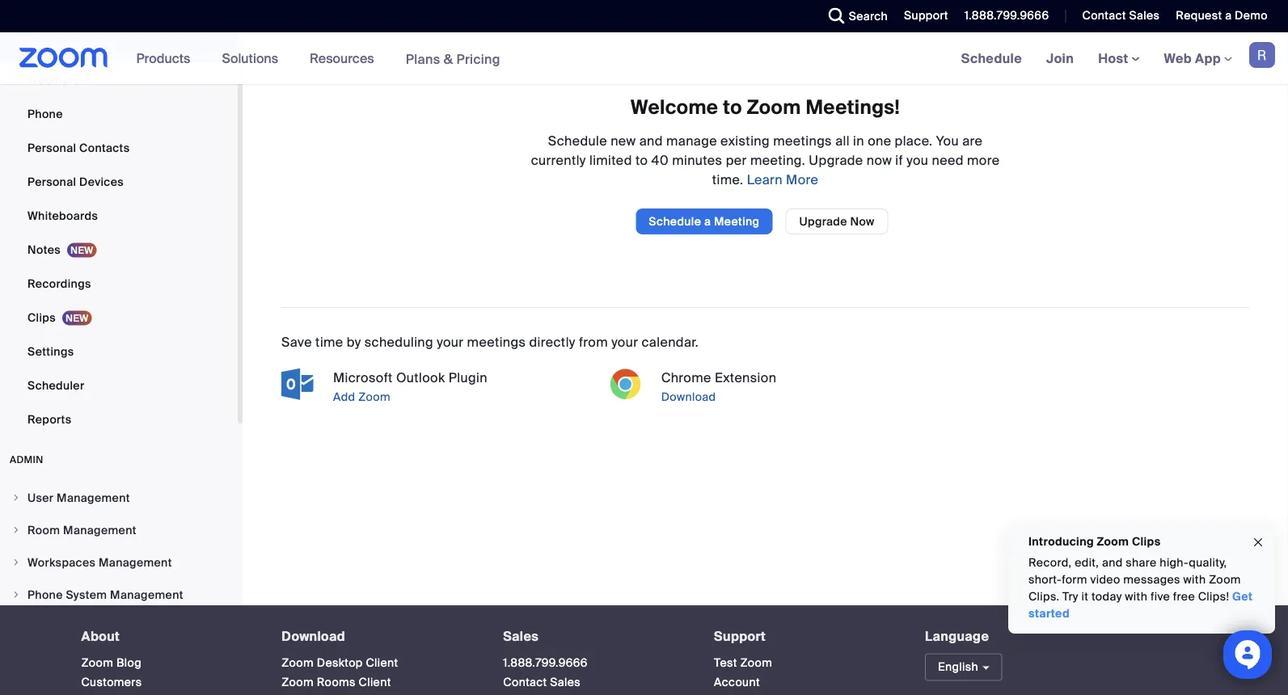 Task type: describe. For each thing, give the bounding box(es) containing it.
right image
[[11, 558, 21, 568]]

schedule for schedule a meeting
[[649, 214, 702, 229]]

need
[[932, 152, 964, 168]]

sales link
[[503, 629, 539, 646]]

meetings navigation
[[949, 32, 1289, 85]]

search
[[849, 8, 888, 23]]

meetings for your
[[467, 334, 526, 351]]

microsoft
[[333, 369, 393, 386]]

resources
[[310, 50, 374, 67]]

zoom desktop client link
[[282, 656, 398, 671]]

language
[[925, 629, 989, 646]]

try
[[1063, 590, 1079, 605]]

chrome extension download
[[661, 369, 777, 404]]

calendar.
[[642, 334, 699, 351]]

scheduling
[[365, 334, 434, 351]]

request
[[1176, 8, 1223, 23]]

web
[[1164, 50, 1192, 67]]

existing
[[721, 132, 770, 149]]

add zoom link
[[330, 387, 593, 407]]

zoom blog customers
[[81, 656, 142, 690]]

host
[[1099, 50, 1132, 67]]

1 horizontal spatial contact
[[1083, 8, 1127, 23]]

today
[[1092, 590, 1122, 605]]

quality,
[[1189, 556, 1227, 571]]

schedule link
[[949, 32, 1035, 84]]

zoom inside record, edit, and share high-quality, short-form video messages with zoom clips. try it today with five free clips!
[[1209, 573, 1242, 588]]

short-
[[1029, 573, 1062, 588]]

extension
[[715, 369, 777, 386]]

&
[[444, 50, 453, 67]]

0 horizontal spatial support
[[714, 629, 766, 646]]

settings
[[28, 344, 74, 359]]

0 vertical spatial client
[[366, 656, 398, 671]]

from
[[579, 334, 608, 351]]

contact sales
[[1083, 8, 1160, 23]]

place.
[[895, 132, 933, 149]]

1.888.799.9666 for 1.888.799.9666 contact sales
[[503, 656, 588, 671]]

customers link
[[81, 676, 142, 690]]

search button
[[817, 0, 892, 32]]

2 your from the left
[[612, 334, 639, 351]]

right image for room management
[[11, 526, 21, 536]]

1.888.799.9666 button up schedule link
[[965, 8, 1050, 23]]

profile picture image
[[1250, 42, 1276, 68]]

0 vertical spatial download link
[[658, 387, 922, 407]]

user management menu item
[[0, 483, 238, 514]]

welcome to zoom meetings!
[[631, 95, 900, 120]]

notes link
[[0, 234, 238, 266]]

2 horizontal spatial sales
[[1130, 8, 1160, 23]]

now
[[851, 214, 875, 229]]

management for workspaces management
[[99, 555, 172, 570]]

room management
[[28, 523, 137, 538]]

time.
[[713, 171, 744, 188]]

sales inside 1.888.799.9666 contact sales
[[550, 676, 581, 690]]

personal menu menu
[[0, 0, 238, 438]]

chrome
[[661, 369, 712, 386]]

clips inside personal menu menu
[[28, 310, 56, 325]]

1.888.799.9666 for 1.888.799.9666
[[965, 8, 1050, 23]]

phone for phone system management
[[28, 588, 63, 603]]

1 vertical spatial download link
[[282, 629, 345, 646]]

scheduler link
[[0, 370, 238, 402]]

zoom logo image
[[19, 48, 108, 68]]

side navigation navigation
[[0, 0, 243, 677]]

desktop
[[317, 656, 363, 671]]

clips.
[[1029, 590, 1060, 605]]

join link
[[1035, 32, 1087, 84]]

you
[[907, 152, 929, 168]]

record,
[[1029, 556, 1072, 571]]

about
[[81, 629, 120, 646]]

1 horizontal spatial clips
[[1132, 534, 1161, 549]]

whiteboards
[[28, 208, 98, 223]]

web app button
[[1164, 50, 1233, 67]]

solutions
[[222, 50, 278, 67]]

microsoft outlook plugin add zoom
[[333, 369, 488, 404]]

management for room management
[[63, 523, 137, 538]]

1.888.799.9666 button up the join
[[953, 0, 1054, 32]]

five
[[1151, 590, 1171, 605]]

contacts
[[79, 140, 130, 155]]

english button
[[925, 654, 1003, 682]]

high-
[[1160, 556, 1189, 571]]

phone system management
[[28, 588, 183, 603]]

1 horizontal spatial with
[[1184, 573, 1206, 588]]

workspaces management menu item
[[0, 548, 238, 578]]

get
[[1233, 590, 1253, 605]]

in
[[853, 132, 865, 149]]

get started
[[1029, 590, 1253, 622]]

plugin
[[449, 369, 488, 386]]

management down workspaces management "menu item"
[[110, 588, 183, 603]]

management for user management
[[57, 491, 130, 506]]

join
[[1047, 50, 1074, 67]]

0 vertical spatial to
[[723, 95, 742, 120]]

test zoom link
[[714, 656, 773, 671]]

zoom blog link
[[81, 656, 142, 671]]

currently
[[531, 152, 586, 168]]

schedule new and manage existing meetings all in one place. you are currently limited to 40 minutes per meeting. upgrade now if you need more time.
[[531, 132, 1000, 188]]

web app
[[1164, 50, 1221, 67]]

1 vertical spatial with
[[1125, 590, 1148, 605]]

clips!
[[1199, 590, 1230, 605]]

upgrade inside button
[[800, 214, 848, 229]]

introducing zoom clips
[[1029, 534, 1161, 549]]

products
[[136, 50, 190, 67]]

free
[[1174, 590, 1196, 605]]

1 vertical spatial sales
[[503, 629, 539, 646]]

right image for phone system management
[[11, 591, 21, 600]]

phone system management menu item
[[0, 580, 238, 611]]



Task type: vqa. For each thing, say whether or not it's contained in the screenshot.
40
yes



Task type: locate. For each thing, give the bounding box(es) containing it.
admin menu menu
[[0, 483, 238, 677]]

new
[[611, 132, 636, 149]]

2 horizontal spatial schedule
[[962, 50, 1023, 67]]

1.888.799.9666 up schedule link
[[965, 8, 1050, 23]]

admin
[[10, 454, 43, 466]]

1 personal from the top
[[28, 140, 76, 155]]

2 vertical spatial sales
[[550, 676, 581, 690]]

more
[[786, 171, 819, 188]]

0 vertical spatial schedule
[[962, 50, 1023, 67]]

management up 'room management'
[[57, 491, 130, 506]]

with up free on the bottom of page
[[1184, 573, 1206, 588]]

app
[[1196, 50, 1221, 67]]

your right the from
[[612, 334, 639, 351]]

blog
[[116, 656, 142, 671]]

40
[[652, 152, 669, 168]]

meeting
[[714, 214, 760, 229]]

add
[[333, 389, 356, 404]]

phone inside 'link'
[[28, 106, 63, 121]]

0 vertical spatial contact
[[1083, 8, 1127, 23]]

products button
[[136, 32, 198, 84]]

2 right image from the top
[[11, 526, 21, 536]]

to
[[723, 95, 742, 120], [636, 152, 648, 168]]

learn
[[747, 171, 783, 188]]

1.888.799.9666 button
[[953, 0, 1054, 32], [965, 8, 1050, 23]]

0 horizontal spatial a
[[705, 214, 711, 229]]

schedule for schedule new and manage existing meetings all in one place. you are currently limited to 40 minutes per meeting. upgrade now if you need more time.
[[548, 132, 607, 149]]

0 horizontal spatial download
[[282, 629, 345, 646]]

request a demo
[[1176, 8, 1268, 23]]

1 horizontal spatial a
[[1226, 8, 1232, 23]]

0 horizontal spatial schedule
[[548, 132, 607, 149]]

room
[[28, 523, 60, 538]]

right image
[[11, 493, 21, 503], [11, 526, 21, 536], [11, 591, 21, 600]]

meetings inside schedule new and manage existing meetings all in one place. you are currently limited to 40 minutes per meeting. upgrade now if you need more time.
[[773, 132, 832, 149]]

download down "chrome"
[[661, 389, 716, 404]]

0 horizontal spatial and
[[640, 132, 663, 149]]

zoom up customers link
[[81, 656, 113, 671]]

contact down 1.888.799.9666 link
[[503, 676, 547, 690]]

personal inside "link"
[[28, 140, 76, 155]]

zoom inside test zoom account
[[741, 656, 773, 671]]

meetings up plugin
[[467, 334, 526, 351]]

1 vertical spatial schedule
[[548, 132, 607, 149]]

1 horizontal spatial to
[[723, 95, 742, 120]]

schedule inside button
[[649, 214, 702, 229]]

welcome
[[631, 95, 719, 120]]

0 vertical spatial support
[[904, 8, 949, 23]]

learn more
[[744, 171, 819, 188]]

messages
[[1124, 573, 1181, 588]]

a for request
[[1226, 8, 1232, 23]]

upgrade now button
[[786, 209, 889, 234]]

2 vertical spatial right image
[[11, 591, 21, 600]]

recordings
[[28, 276, 91, 291]]

more
[[967, 152, 1000, 168]]

zoom up existing
[[747, 95, 801, 120]]

a for schedule
[[705, 214, 711, 229]]

room management menu item
[[0, 515, 238, 546]]

are
[[963, 132, 983, 149]]

zoom inside microsoft outlook plugin add zoom
[[359, 389, 391, 404]]

a left the demo
[[1226, 8, 1232, 23]]

and inside record, edit, and share high-quality, short-form video messages with zoom clips. try it today with five free clips!
[[1103, 556, 1123, 571]]

zoom left desktop
[[282, 656, 314, 671]]

0 horizontal spatial clips
[[28, 310, 56, 325]]

phone down webinars
[[28, 106, 63, 121]]

3 right image from the top
[[11, 591, 21, 600]]

with down messages
[[1125, 590, 1148, 605]]

a inside button
[[705, 214, 711, 229]]

edit,
[[1075, 556, 1099, 571]]

0 vertical spatial clips
[[28, 310, 56, 325]]

phone for phone
[[28, 106, 63, 121]]

1 vertical spatial phone
[[28, 588, 63, 603]]

system
[[66, 588, 107, 603]]

all
[[836, 132, 850, 149]]

a
[[1226, 8, 1232, 23], [705, 214, 711, 229]]

contact
[[1083, 8, 1127, 23], [503, 676, 547, 690]]

1 horizontal spatial sales
[[550, 676, 581, 690]]

rooms
[[317, 676, 356, 690]]

right image left 'user'
[[11, 493, 21, 503]]

1 phone from the top
[[28, 106, 63, 121]]

zoom up account link
[[741, 656, 773, 671]]

and up 40
[[640, 132, 663, 149]]

personal up the whiteboards
[[28, 174, 76, 189]]

personal up personal devices on the top of the page
[[28, 140, 76, 155]]

test
[[714, 656, 738, 671]]

0 vertical spatial right image
[[11, 493, 21, 503]]

1 vertical spatial personal
[[28, 174, 76, 189]]

personal for personal devices
[[28, 174, 76, 189]]

reports
[[28, 412, 72, 427]]

1 right image from the top
[[11, 493, 21, 503]]

a left meeting
[[705, 214, 711, 229]]

schedule up currently in the top of the page
[[548, 132, 607, 149]]

and inside schedule new and manage existing meetings all in one place. you are currently limited to 40 minutes per meeting. upgrade now if you need more time.
[[640, 132, 663, 149]]

1.888.799.9666
[[965, 8, 1050, 23], [503, 656, 588, 671]]

0 vertical spatial meetings
[[773, 132, 832, 149]]

phone link
[[0, 98, 238, 130]]

personal devices link
[[0, 166, 238, 198]]

0 vertical spatial with
[[1184, 573, 1206, 588]]

management
[[57, 491, 130, 506], [63, 523, 137, 538], [99, 555, 172, 570], [110, 588, 183, 603]]

sales up host dropdown button
[[1130, 8, 1160, 23]]

0 vertical spatial personal
[[28, 140, 76, 155]]

client right desktop
[[366, 656, 398, 671]]

0 vertical spatial 1.888.799.9666
[[965, 8, 1050, 23]]

clips up share
[[1132, 534, 1161, 549]]

close image
[[1252, 534, 1265, 552]]

meetings!
[[806, 95, 900, 120]]

zoom
[[747, 95, 801, 120], [359, 389, 391, 404], [1097, 534, 1130, 549], [1209, 573, 1242, 588], [81, 656, 113, 671], [282, 656, 314, 671], [741, 656, 773, 671], [282, 676, 314, 690]]

and for manage
[[640, 132, 663, 149]]

phone down workspaces
[[28, 588, 63, 603]]

client right rooms
[[359, 676, 391, 690]]

reports link
[[0, 404, 238, 436]]

and
[[640, 132, 663, 149], [1103, 556, 1123, 571]]

download link up desktop
[[282, 629, 345, 646]]

meeting.
[[751, 152, 806, 168]]

1 vertical spatial right image
[[11, 526, 21, 536]]

with
[[1184, 573, 1206, 588], [1125, 590, 1148, 605]]

1 vertical spatial and
[[1103, 556, 1123, 571]]

zoom down microsoft
[[359, 389, 391, 404]]

1 vertical spatial support
[[714, 629, 766, 646]]

directly
[[529, 334, 576, 351]]

right image left room
[[11, 526, 21, 536]]

to left 40
[[636, 152, 648, 168]]

2 personal from the top
[[28, 174, 76, 189]]

product information navigation
[[124, 32, 513, 85]]

0 horizontal spatial 1.888.799.9666
[[503, 656, 588, 671]]

0 horizontal spatial download link
[[282, 629, 345, 646]]

phone
[[28, 106, 63, 121], [28, 588, 63, 603]]

download inside chrome extension download
[[661, 389, 716, 404]]

1 vertical spatial client
[[359, 676, 391, 690]]

1 vertical spatial a
[[705, 214, 711, 229]]

english
[[938, 660, 979, 675]]

recordings link
[[0, 268, 238, 300]]

support right search
[[904, 8, 949, 23]]

workspaces management
[[28, 555, 172, 570]]

to inside schedule new and manage existing meetings all in one place. you are currently limited to 40 minutes per meeting. upgrade now if you need more time.
[[636, 152, 648, 168]]

zoom left rooms
[[282, 676, 314, 690]]

outlook
[[396, 369, 445, 386]]

banner containing products
[[0, 32, 1289, 85]]

right image down right icon
[[11, 591, 21, 600]]

1 horizontal spatial download link
[[658, 387, 922, 407]]

support up test zoom link
[[714, 629, 766, 646]]

and up video on the right
[[1103, 556, 1123, 571]]

minutes
[[672, 152, 723, 168]]

and for share
[[1103, 556, 1123, 571]]

1 horizontal spatial 1.888.799.9666
[[965, 8, 1050, 23]]

download up desktop
[[282, 629, 345, 646]]

zoom up clips!
[[1209, 573, 1242, 588]]

right image for user management
[[11, 493, 21, 503]]

right image inside room management menu item
[[11, 526, 21, 536]]

1 vertical spatial contact
[[503, 676, 547, 690]]

1 horizontal spatial meetings
[[773, 132, 832, 149]]

started
[[1029, 607, 1070, 622]]

1 vertical spatial download
[[282, 629, 345, 646]]

zoom desktop client zoom rooms client
[[282, 656, 398, 690]]

get started link
[[1029, 590, 1253, 622]]

zoom inside zoom blog customers
[[81, 656, 113, 671]]

1.888.799.9666 down sales link
[[503, 656, 588, 671]]

download
[[661, 389, 716, 404], [282, 629, 345, 646]]

customers
[[81, 676, 142, 690]]

0 horizontal spatial contact
[[503, 676, 547, 690]]

zoom rooms client link
[[282, 676, 391, 690]]

management down room management menu item
[[99, 555, 172, 570]]

schedule inside schedule new and manage existing meetings all in one place. you are currently limited to 40 minutes per meeting. upgrade now if you need more time.
[[548, 132, 607, 149]]

upgrade left now
[[800, 214, 848, 229]]

1 horizontal spatial and
[[1103, 556, 1123, 571]]

1.888.799.9666 contact sales
[[503, 656, 588, 690]]

to up existing
[[723, 95, 742, 120]]

0 horizontal spatial to
[[636, 152, 648, 168]]

2 vertical spatial schedule
[[649, 214, 702, 229]]

1 vertical spatial meetings
[[467, 334, 526, 351]]

learn more link
[[744, 171, 819, 188]]

contact inside 1.888.799.9666 contact sales
[[503, 676, 547, 690]]

share
[[1126, 556, 1157, 571]]

meetings for existing
[[773, 132, 832, 149]]

support
[[904, 8, 949, 23], [714, 629, 766, 646]]

upgrade now
[[800, 214, 875, 229]]

record, edit, and share high-quality, short-form video messages with zoom clips. try it today with five free clips!
[[1029, 556, 1242, 605]]

account link
[[714, 676, 760, 690]]

0 vertical spatial and
[[640, 132, 663, 149]]

0 vertical spatial a
[[1226, 8, 1232, 23]]

schedule for schedule
[[962, 50, 1023, 67]]

1 your from the left
[[437, 334, 464, 351]]

0 horizontal spatial your
[[437, 334, 464, 351]]

0 horizontal spatial sales
[[503, 629, 539, 646]]

1 vertical spatial upgrade
[[800, 214, 848, 229]]

1 vertical spatial to
[[636, 152, 648, 168]]

banner
[[0, 32, 1289, 85]]

one
[[868, 132, 892, 149]]

meetings up meeting.
[[773, 132, 832, 149]]

personal for personal contacts
[[28, 140, 76, 155]]

0 vertical spatial phone
[[28, 106, 63, 121]]

time
[[316, 334, 343, 351]]

host button
[[1099, 50, 1140, 67]]

upgrade down all
[[809, 152, 864, 168]]

schedule
[[962, 50, 1023, 67], [548, 132, 607, 149], [649, 214, 702, 229]]

your up plugin
[[437, 334, 464, 351]]

test zoom account
[[714, 656, 773, 690]]

notes
[[28, 242, 61, 257]]

zoom up the edit,
[[1097, 534, 1130, 549]]

schedule left the join
[[962, 50, 1023, 67]]

save time by scheduling your meetings directly from your calendar.
[[282, 334, 699, 351]]

0 horizontal spatial with
[[1125, 590, 1148, 605]]

demo
[[1235, 8, 1268, 23]]

1 vertical spatial 1.888.799.9666
[[503, 656, 588, 671]]

sales down 1.888.799.9666 link
[[550, 676, 581, 690]]

right image inside "phone system management" menu item
[[11, 591, 21, 600]]

upgrade inside schedule new and manage existing meetings all in one place. you are currently limited to 40 minutes per meeting. upgrade now if you need more time.
[[809, 152, 864, 168]]

1 horizontal spatial your
[[612, 334, 639, 351]]

0 vertical spatial download
[[661, 389, 716, 404]]

about link
[[81, 629, 120, 646]]

1 horizontal spatial support
[[904, 8, 949, 23]]

2 phone from the top
[[28, 588, 63, 603]]

right image inside user management menu item
[[11, 493, 21, 503]]

1 horizontal spatial download
[[661, 389, 716, 404]]

management up workspaces management
[[63, 523, 137, 538]]

download link down extension
[[658, 387, 922, 407]]

phone inside menu item
[[28, 588, 63, 603]]

clips up settings
[[28, 310, 56, 325]]

your
[[437, 334, 464, 351], [612, 334, 639, 351]]

contact up "host"
[[1083, 8, 1127, 23]]

1 horizontal spatial schedule
[[649, 214, 702, 229]]

schedule inside meetings navigation
[[962, 50, 1023, 67]]

sales up 1.888.799.9666 link
[[503, 629, 539, 646]]

management inside "menu item"
[[99, 555, 172, 570]]

0 horizontal spatial meetings
[[467, 334, 526, 351]]

1 vertical spatial clips
[[1132, 534, 1161, 549]]

0 vertical spatial sales
[[1130, 8, 1160, 23]]

schedule left meeting
[[649, 214, 702, 229]]

client
[[366, 656, 398, 671], [359, 676, 391, 690]]

personal contacts link
[[0, 132, 238, 164]]

pricing
[[457, 50, 501, 67]]

plans & pricing link
[[406, 50, 501, 67], [406, 50, 501, 67]]

0 vertical spatial upgrade
[[809, 152, 864, 168]]



